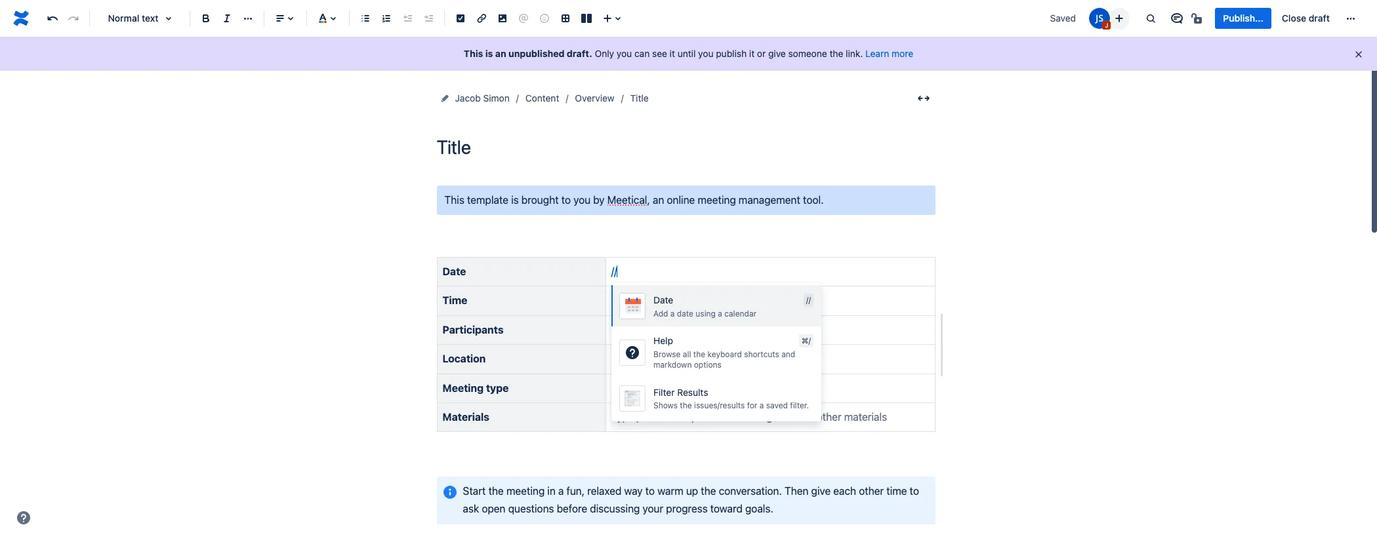 Task type: vqa. For each thing, say whether or not it's contained in the screenshot.
"is" to the bottom
yes



Task type: locate. For each thing, give the bounding box(es) containing it.
None text field
[[617, 268, 620, 276]]

1 vertical spatial is
[[511, 194, 519, 206]]

link image
[[474, 10, 489, 26]]

none search field containing /
[[611, 266, 620, 277]]

normal
[[108, 12, 139, 24]]

a
[[670, 309, 675, 319], [718, 309, 722, 319], [760, 401, 764, 411], [558, 485, 564, 497]]

add image, video, or file image
[[495, 10, 510, 26]]

1 horizontal spatial it
[[749, 48, 755, 59]]

an left online
[[653, 194, 664, 206]]

publish
[[716, 48, 747, 59]]

you left can
[[617, 48, 632, 59]]

help
[[653, 335, 673, 346]]

0 horizontal spatial you
[[573, 194, 590, 206]]

to right way on the bottom left of the page
[[645, 485, 655, 497]]

close draft button
[[1274, 8, 1338, 29]]

the right all
[[693, 350, 705, 360]]

this for this is an unpublished draft. only you can see it until you publish it or give someone the link. learn more
[[464, 48, 483, 59]]

the inside filter results shows the issues/results for a saved filter.
[[680, 401, 692, 411]]

date up add
[[653, 294, 673, 305]]

/ for / field
[[611, 266, 614, 277]]

publish...
[[1223, 12, 1263, 24]]

you left by
[[573, 194, 590, 206]]

more
[[892, 48, 913, 59]]

time
[[442, 295, 467, 307]]

the down results at the bottom of the page
[[680, 401, 692, 411]]

1 vertical spatial meeting
[[506, 485, 545, 497]]

/
[[611, 266, 614, 277], [614, 266, 617, 277]]

confluence image
[[10, 8, 31, 29]]

keyboard
[[708, 350, 742, 360]]

warm
[[657, 485, 683, 497]]

shortcuts
[[744, 350, 779, 360]]

learn
[[865, 48, 889, 59]]

close draft
[[1282, 12, 1330, 24]]

for
[[747, 401, 757, 411]]

give
[[768, 48, 786, 59], [811, 485, 831, 497]]

give left "each"
[[811, 485, 831, 497]]

2 / from the left
[[614, 266, 617, 277]]

0 vertical spatial this
[[464, 48, 483, 59]]

goals.
[[745, 503, 773, 515]]

browse all the keyboard shortcuts and markdown options
[[653, 350, 795, 370]]

table image
[[558, 10, 573, 26]]

to right "brought" in the top left of the page
[[561, 194, 571, 206]]

you right until on the top of the page
[[698, 48, 713, 59]]

time
[[886, 485, 907, 497]]

draft
[[1309, 12, 1330, 24]]

/ field
[[614, 266, 620, 277]]

0 horizontal spatial it
[[670, 48, 675, 59]]

dismiss image
[[1353, 49, 1364, 60]]

1 horizontal spatial an
[[653, 194, 664, 206]]

an down add image, video, or file
[[495, 48, 506, 59]]

this for this template is brought to you by meetical, an online meeting management tool.
[[444, 194, 464, 206]]

add a date using a calendar
[[653, 309, 756, 319]]

None search field
[[611, 266, 620, 277]]

questions
[[508, 503, 554, 515]]

is
[[485, 48, 493, 59], [511, 194, 519, 206]]

1 vertical spatial an
[[653, 194, 664, 206]]

jacob simon link
[[455, 91, 510, 106]]

to
[[561, 194, 571, 206], [645, 485, 655, 497], [910, 485, 919, 497]]

/ for text field in the / field
[[614, 266, 617, 277]]

2 horizontal spatial to
[[910, 485, 919, 497]]

toward
[[710, 503, 742, 515]]

1 vertical spatial this
[[444, 194, 464, 206]]

unpublished
[[508, 48, 564, 59]]

relaxed
[[587, 485, 621, 497]]

layouts image
[[579, 10, 594, 26]]

⌘/
[[801, 337, 811, 345]]

a right in
[[558, 485, 564, 497]]

options
[[694, 360, 722, 370]]

redo ⌘⇧z image
[[66, 10, 81, 26]]

a right 'for'
[[760, 401, 764, 411]]

confluence image
[[10, 8, 31, 29]]

this
[[464, 48, 483, 59], [444, 194, 464, 206]]

0 vertical spatial date
[[442, 266, 466, 277]]

Main content area, start typing to enter text. text field
[[429, 186, 944, 545]]

title
[[630, 93, 649, 104]]

make page full-width image
[[915, 91, 931, 106]]

saved
[[766, 401, 788, 411]]

invite to edit image
[[1112, 10, 1127, 26]]

learn more link
[[865, 48, 913, 59]]

1 vertical spatial date
[[653, 294, 673, 305]]

it
[[670, 48, 675, 59], [749, 48, 755, 59]]

0 horizontal spatial an
[[495, 48, 506, 59]]

an
[[495, 48, 506, 59], [653, 194, 664, 206]]

text
[[142, 12, 158, 24]]

0 horizontal spatial give
[[768, 48, 786, 59]]

is down link icon
[[485, 48, 493, 59]]

1 vertical spatial give
[[811, 485, 831, 497]]

meeting up questions
[[506, 485, 545, 497]]

issues/results
[[694, 401, 745, 411]]

date
[[677, 309, 693, 319]]

0 horizontal spatial meeting
[[506, 485, 545, 497]]

panel info image
[[442, 485, 458, 500]]

is left "brought" in the top left of the page
[[511, 194, 519, 206]]

//
[[806, 296, 811, 304]]

1 horizontal spatial you
[[617, 48, 632, 59]]

more image
[[1343, 10, 1359, 26]]

this down link icon
[[464, 48, 483, 59]]

fun,
[[566, 485, 585, 497]]

this left template on the top of page
[[444, 194, 464, 206]]

or
[[757, 48, 766, 59]]

the inside the browse all the keyboard shortcuts and markdown options
[[693, 350, 705, 360]]

date inside main content area, start typing to enter text. "text box"
[[442, 266, 466, 277]]

1 horizontal spatial is
[[511, 194, 519, 206]]

date up time
[[442, 266, 466, 277]]

give right or
[[768, 48, 786, 59]]

you
[[617, 48, 632, 59], [698, 48, 713, 59], [573, 194, 590, 206]]

2 it from the left
[[749, 48, 755, 59]]

to right time
[[910, 485, 919, 497]]

this inside main content area, start typing to enter text. "text box"
[[444, 194, 464, 206]]

1 horizontal spatial meeting
[[698, 194, 736, 206]]

ask
[[463, 503, 479, 515]]

before
[[557, 503, 587, 515]]

it right see
[[670, 48, 675, 59]]

date
[[442, 266, 466, 277], [653, 294, 673, 305]]

1 horizontal spatial give
[[811, 485, 831, 497]]

none search field inside main content area, start typing to enter text. "text box"
[[611, 266, 620, 277]]

saved
[[1050, 12, 1076, 24]]

comment icon image
[[1169, 10, 1185, 26]]

a right using on the right
[[718, 309, 722, 319]]

meeting inside start the meeting in a fun, relaxed way to warm up the conversation. then give each other time to ask open questions before discussing your progress toward goals.
[[506, 485, 545, 497]]

1 / from the left
[[611, 266, 614, 277]]

meeting right online
[[698, 194, 736, 206]]

normal text button
[[95, 4, 184, 33]]

your
[[643, 503, 663, 515]]

indent tab image
[[421, 10, 436, 26]]

it left or
[[749, 48, 755, 59]]

0 vertical spatial is
[[485, 48, 493, 59]]

up
[[686, 485, 698, 497]]

meeting
[[698, 194, 736, 206], [506, 485, 545, 497]]

0 horizontal spatial date
[[442, 266, 466, 277]]



Task type: describe. For each thing, give the bounding box(es) containing it.
give inside start the meeting in a fun, relaxed way to warm up the conversation. then give each other time to ask open questions before discussing your progress toward goals.
[[811, 485, 831, 497]]

open
[[482, 503, 505, 515]]

bullet list ⌘⇧8 image
[[358, 10, 373, 26]]

0 horizontal spatial is
[[485, 48, 493, 59]]

0 vertical spatial give
[[768, 48, 786, 59]]

jacob
[[455, 93, 481, 104]]

and
[[781, 350, 795, 360]]

1 it from the left
[[670, 48, 675, 59]]

meeting
[[442, 382, 484, 394]]

mention image
[[516, 10, 531, 26]]

start
[[463, 485, 486, 497]]

in
[[547, 485, 556, 497]]

help image
[[16, 510, 31, 526]]

online
[[667, 194, 695, 206]]

1 horizontal spatial date
[[653, 294, 673, 305]]

shows
[[653, 401, 678, 411]]

1 horizontal spatial to
[[645, 485, 655, 497]]

0 vertical spatial meeting
[[698, 194, 736, 206]]

someone
[[788, 48, 827, 59]]

link.
[[846, 48, 863, 59]]

filter results shows the issues/results for a saved filter.
[[653, 387, 809, 411]]

outdent ⇧tab image
[[400, 10, 415, 26]]

a inside start the meeting in a fun, relaxed way to warm up the conversation. then give each other time to ask open questions before discussing your progress toward goals.
[[558, 485, 564, 497]]

template
[[467, 194, 508, 206]]

the up open
[[488, 485, 504, 497]]

normal text
[[108, 12, 158, 24]]

start the meeting in a fun, relaxed way to warm up the conversation. then give each other time to ask open questions before discussing your progress toward goals.
[[463, 485, 922, 515]]

none text field inside / field
[[617, 268, 620, 276]]

undo ⌘z image
[[45, 10, 60, 26]]

each
[[833, 485, 856, 497]]

a inside filter results shows the issues/results for a saved filter.
[[760, 401, 764, 411]]

action item image
[[453, 10, 468, 26]]

meetical,
[[607, 194, 650, 206]]

conversation.
[[719, 485, 782, 497]]

a right add
[[670, 309, 675, 319]]

until
[[677, 48, 696, 59]]

overview link
[[575, 91, 614, 106]]

browse
[[653, 350, 681, 360]]

publish... button
[[1215, 8, 1271, 29]]

see
[[652, 48, 667, 59]]

calendar
[[724, 309, 756, 319]]

align left image
[[272, 10, 288, 26]]

jacob simon image
[[1089, 8, 1110, 29]]

all
[[683, 350, 691, 360]]

then
[[785, 485, 808, 497]]

progress
[[666, 503, 708, 515]]

2 horizontal spatial you
[[698, 48, 713, 59]]

can
[[634, 48, 650, 59]]

the left link.
[[830, 48, 843, 59]]

content link
[[525, 91, 559, 106]]

materials
[[442, 411, 489, 423]]

content
[[525, 93, 559, 104]]

Give this page a title text field
[[437, 136, 935, 158]]

brought
[[521, 194, 559, 206]]

is inside main content area, start typing to enter text. "text box"
[[511, 194, 519, 206]]

find and replace image
[[1143, 10, 1159, 26]]

italic ⌘i image
[[219, 10, 235, 26]]

type
[[486, 382, 509, 394]]

add
[[653, 309, 668, 319]]

simon
[[483, 93, 510, 104]]

0 horizontal spatial to
[[561, 194, 571, 206]]

location
[[442, 353, 486, 365]]

move this page image
[[439, 93, 450, 104]]

close
[[1282, 12, 1306, 24]]

tool.
[[803, 194, 824, 206]]

this template is brought to you by meetical, an online meeting management tool.
[[444, 194, 824, 206]]

0 vertical spatial an
[[495, 48, 506, 59]]

emoji image
[[537, 10, 552, 26]]

numbered list ⌘⇧7 image
[[379, 10, 394, 26]]

by
[[593, 194, 605, 206]]

only
[[595, 48, 614, 59]]

filter.
[[790, 401, 809, 411]]

using
[[696, 309, 716, 319]]

an inside main content area, start typing to enter text. "text box"
[[653, 194, 664, 206]]

overview
[[575, 93, 614, 104]]

jacob simon
[[455, 93, 510, 104]]

more formatting image
[[240, 10, 256, 26]]

filter
[[653, 387, 675, 398]]

no restrictions image
[[1190, 10, 1206, 26]]

bold ⌘b image
[[198, 10, 214, 26]]

participants
[[442, 324, 503, 336]]

this is an unpublished draft. only you can see it until you publish it or give someone the link. learn more
[[464, 48, 913, 59]]

results
[[677, 387, 708, 398]]

markdown
[[653, 360, 692, 370]]

discussing
[[590, 503, 640, 515]]

you inside main content area, start typing to enter text. "text box"
[[573, 194, 590, 206]]

other
[[859, 485, 884, 497]]

the right up in the bottom of the page
[[701, 485, 716, 497]]

way
[[624, 485, 643, 497]]

meeting type
[[442, 382, 509, 394]]

management
[[739, 194, 800, 206]]

title link
[[630, 91, 649, 106]]

draft.
[[567, 48, 592, 59]]



